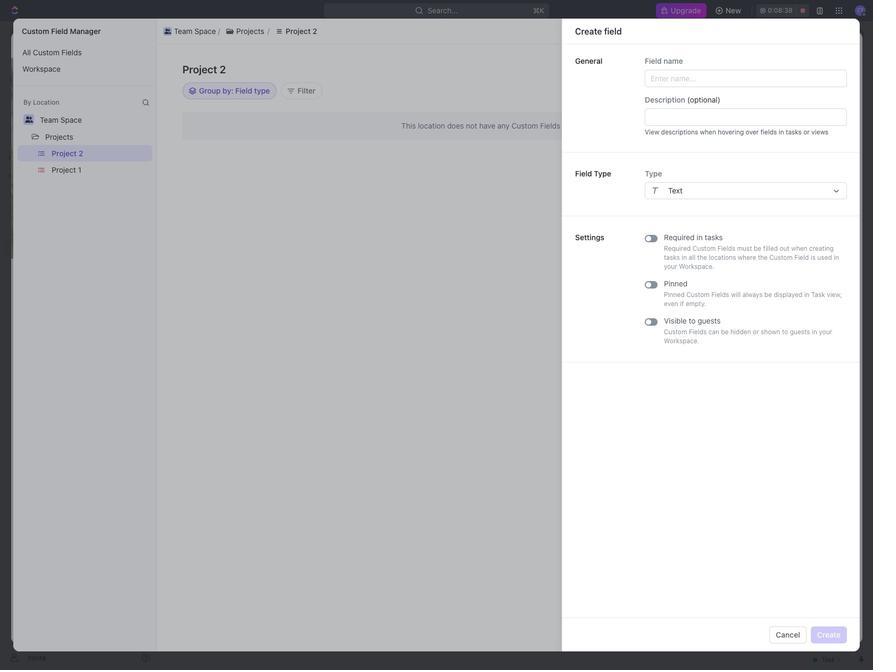 Task type: vqa. For each thing, say whether or not it's contained in the screenshot.
list
yes



Task type: locate. For each thing, give the bounding box(es) containing it.
fields
[[62, 48, 82, 57], [540, 121, 560, 130], [718, 245, 735, 253], [711, 291, 729, 299], [689, 328, 707, 336]]

20 up search tasks... text box
[[790, 101, 798, 109]]

changed status from down added watcher:
[[639, 178, 705, 186]]

0 vertical spatial 19
[[791, 178, 798, 186]]

watcher:
[[676, 135, 702, 143]]

3 status from the top
[[669, 237, 687, 245]]

6 mins from the top
[[800, 263, 814, 271]]

can
[[709, 328, 719, 336]]

be right can
[[721, 328, 729, 336]]

if
[[680, 300, 684, 308]]

team space link
[[165, 28, 223, 40], [70, 40, 112, 49]]

you created this task
[[628, 101, 691, 109]]

1 horizontal spatial to do
[[758, 263, 777, 271]]

0 vertical spatial project 2 button
[[270, 25, 322, 38]]

team space button down location
[[35, 111, 87, 128]]

2 horizontal spatial field
[[813, 65, 828, 74]]

list
[[161, 25, 838, 38], [13, 44, 156, 77], [13, 145, 156, 178]]

field inside the required in tasks required custom fields must be filled out when creating tasks in all the locations where the custom field is used in your workspace.
[[794, 254, 809, 262]]

new button
[[711, 2, 748, 19]]

0 vertical spatial required
[[664, 233, 695, 242]]

user group image up / project 2
[[169, 31, 176, 37]]

manager
[[70, 27, 101, 36]]

the down filled
[[758, 254, 768, 262]]

you left created
[[628, 101, 639, 109]]

fields up locations
[[718, 245, 735, 253]]

all
[[689, 254, 695, 262]]

1 vertical spatial task
[[811, 291, 825, 299]]

docs link
[[4, 88, 154, 105]]

by location
[[23, 98, 59, 106]]

from up all
[[689, 237, 703, 245]]

20 mins right "fields"
[[790, 135, 814, 143]]

to complete
[[634, 178, 755, 194], [634, 237, 755, 254]]

task
[[812, 68, 828, 77], [811, 291, 825, 299]]

create field
[[575, 26, 622, 36]]

be right "always"
[[764, 291, 772, 299]]

tasks
[[786, 128, 802, 136], [705, 233, 723, 242], [664, 254, 680, 262]]

changed status from up descriptions
[[639, 118, 705, 126]]

1 horizontal spatial type
[[645, 169, 662, 178]]

0 horizontal spatial to do
[[727, 118, 747, 126]]

field type
[[575, 169, 611, 178]]

2 horizontal spatial be
[[764, 291, 772, 299]]

19 mins
[[791, 178, 814, 186], [791, 237, 814, 245], [791, 263, 814, 271]]

1 horizontal spatial tasks
[[705, 233, 723, 242]]

or left shown
[[753, 328, 759, 336]]

3 19 mins from the top
[[791, 263, 814, 271]]

2 vertical spatial be
[[721, 328, 729, 336]]

send button
[[788, 616, 819, 633]]

always
[[743, 291, 763, 299]]

1
[[78, 165, 81, 175]]

workspace
[[22, 64, 61, 73]]

to complete down com
[[634, 178, 755, 194]]

guests right shown
[[790, 328, 810, 336]]

mins down the is
[[800, 263, 814, 271]]

you for you
[[628, 237, 639, 245]]

changed status from up tag
[[639, 263, 705, 271]]

1 19 from the top
[[791, 178, 798, 186]]

1 horizontal spatial activity
[[836, 84, 856, 90]]

3 20 from the top
[[790, 135, 798, 143]]

your down view,
[[819, 328, 832, 336]]

1 horizontal spatial create
[[771, 65, 795, 74]]

project 2 link
[[280, 28, 328, 40], [162, 40, 193, 49]]

when left hovering
[[700, 128, 716, 136]]

visible
[[664, 317, 687, 326]]

0 vertical spatial activity
[[620, 69, 656, 81]]

or for guests
[[753, 328, 759, 336]]

2 you from the top
[[628, 237, 639, 245]]

task right new
[[812, 68, 828, 77]]

1 vertical spatial list
[[13, 44, 156, 77]]

upgrade link
[[656, 3, 706, 18]]

custom field manager
[[22, 27, 101, 36]]

3 changed from the top
[[641, 237, 667, 245]]

list down '⌘k'
[[161, 25, 838, 38]]

1 vertical spatial added
[[641, 280, 660, 288]]

0:08:38
[[768, 6, 793, 14]]

changed status from
[[639, 118, 705, 126], [639, 178, 705, 186], [639, 237, 705, 245], [639, 263, 705, 271]]

field
[[604, 26, 622, 36], [739, 65, 755, 74], [813, 65, 828, 74]]

0 vertical spatial be
[[754, 245, 761, 253]]

0 vertical spatial pinned
[[664, 279, 688, 288]]

added right clickbot
[[655, 135, 674, 143]]

fields left can
[[689, 328, 707, 336]]

views
[[812, 128, 828, 136]]

1 vertical spatial create
[[771, 65, 795, 74]]

project
[[286, 26, 311, 35], [294, 29, 319, 38], [162, 40, 186, 49], [182, 63, 217, 76], [185, 63, 232, 81], [52, 149, 77, 158], [52, 165, 76, 175]]

0 vertical spatial 20
[[790, 101, 798, 109]]

0 horizontal spatial create
[[575, 26, 602, 36]]

com
[[628, 135, 776, 152]]

to
[[713, 118, 721, 126], [729, 118, 736, 126], [749, 178, 755, 186], [749, 237, 755, 245], [744, 263, 752, 271], [760, 263, 767, 271], [689, 317, 696, 326], [782, 328, 788, 336]]

used
[[817, 254, 832, 262]]

name
[[664, 56, 683, 65]]

progress up locations
[[720, 237, 747, 245]]

custom inside pinned pinned custom fields will always be displayed in task view, even if empty.
[[686, 291, 710, 299]]

19 down search tasks... text box
[[791, 178, 798, 186]]

0 horizontal spatial user group image
[[57, 41, 65, 48]]

1 horizontal spatial do
[[769, 263, 777, 271]]

you for you created this task
[[628, 101, 639, 109]]

None text field
[[645, 109, 847, 126]]

be left filled
[[754, 245, 761, 253]]

projects button
[[220, 25, 270, 38], [40, 128, 78, 145]]

0 vertical spatial added
[[655, 135, 674, 143]]

do down filled
[[769, 263, 777, 271]]

2 from from the top
[[689, 178, 703, 186]]

create right cancel
[[817, 631, 841, 640]]

1 type from the left
[[594, 169, 611, 178]]

4 changed from the top
[[641, 263, 667, 271]]

2
[[313, 26, 317, 35], [321, 29, 325, 38], [188, 40, 193, 49], [220, 63, 226, 76], [236, 63, 245, 81], [79, 149, 83, 158]]

assignees
[[443, 124, 475, 132]]

3 19 from the top
[[791, 263, 798, 271]]

task left view,
[[811, 291, 825, 299]]

2 pinned from the top
[[664, 291, 685, 299]]

19 mins up the is
[[791, 237, 814, 245]]

project 2 button
[[270, 25, 322, 38], [47, 145, 152, 162]]

type
[[594, 169, 611, 178], [645, 169, 662, 178]]

create for field
[[575, 26, 602, 36]]

2 the from the left
[[758, 254, 768, 262]]

2 changed from the top
[[641, 178, 667, 186]]

be inside pinned pinned custom fields will always be displayed in task view, even if empty.
[[764, 291, 772, 299]]

projects
[[236, 26, 264, 35], [243, 29, 271, 38], [45, 132, 73, 142]]

0 horizontal spatial be
[[721, 328, 729, 336]]

1 horizontal spatial your
[[819, 328, 832, 336]]

2 vertical spatial list
[[13, 145, 156, 178]]

projects inside list
[[236, 26, 264, 35]]

0 vertical spatial in progress
[[711, 178, 749, 186]]

do
[[738, 118, 747, 126], [769, 263, 777, 271]]

0 vertical spatial progress
[[720, 178, 747, 186]]

1 horizontal spatial user group image
[[169, 31, 176, 37]]

team space button up / project 2
[[161, 25, 218, 38]]

space
[[195, 26, 216, 35], [199, 29, 221, 38], [91, 40, 112, 49], [60, 115, 82, 124]]

tasks up locations
[[705, 233, 723, 242]]

be inside visible to guests custom fields can be hidden or shown to guests in your workspace.
[[721, 328, 729, 336]]

user group image inside tree
[[11, 209, 19, 215]]

1 horizontal spatial or
[[804, 128, 810, 136]]

3 20 mins from the top
[[790, 135, 814, 143]]

do up view descriptions when hovering over fields in tasks or views
[[738, 118, 747, 126]]

field
[[51, 27, 68, 36], [645, 56, 662, 65], [575, 169, 592, 178], [794, 254, 809, 262]]

0 horizontal spatial do
[[738, 118, 747, 126]]

2 changed status from from the top
[[639, 178, 705, 186]]

1 20 from the top
[[790, 101, 798, 109]]

1 required from the top
[[664, 233, 695, 242]]

send
[[794, 620, 812, 629]]

required
[[664, 233, 695, 242], [664, 245, 691, 253]]

your
[[664, 263, 677, 271], [819, 328, 832, 336]]

1 you from the top
[[628, 101, 639, 109]]

your inside the required in tasks required custom fields must be filled out when creating tasks in all the locations where the custom field is used in your workspace.
[[664, 263, 677, 271]]

to do down filled
[[758, 263, 777, 271]]

2 horizontal spatial create
[[817, 631, 841, 640]]

mins right "fields"
[[800, 135, 814, 143]]

1 horizontal spatial guests
[[790, 328, 810, 336]]

0 horizontal spatial type
[[594, 169, 611, 178]]

20 mins
[[790, 101, 814, 109], [790, 118, 814, 126], [790, 135, 814, 143]]

description
[[645, 95, 685, 104]]

0 vertical spatial 20 mins
[[790, 101, 814, 109]]

20 right "fields"
[[790, 135, 798, 143]]

workspace. inside the required in tasks required custom fields must be filled out when creating tasks in all the locations where the custom field is used in your workspace.
[[679, 263, 714, 271]]

from up watcher:
[[689, 118, 703, 126]]

3 mins from the top
[[800, 135, 814, 143]]

does
[[447, 121, 464, 130]]

20 mins up search tasks... text box
[[790, 101, 814, 109]]

added left tag
[[641, 280, 660, 288]]

1 horizontal spatial field
[[739, 65, 755, 74]]

progress down eloisefrancis23@gmail.
[[720, 178, 747, 186]]

2 progress from the top
[[720, 237, 747, 245]]

1 vertical spatial you
[[628, 237, 639, 245]]

1 vertical spatial activity
[[836, 84, 856, 90]]

0 vertical spatial or
[[804, 128, 810, 136]]

0 vertical spatial complete
[[636, 186, 665, 194]]

0 horizontal spatial team space button
[[35, 111, 87, 128]]

subtasks button
[[119, 466, 164, 486]]

1 vertical spatial progress
[[720, 237, 747, 245]]

dashboards
[[26, 110, 67, 119]]

custom
[[22, 27, 49, 36], [33, 48, 60, 57], [512, 121, 538, 130], [693, 245, 716, 253], [769, 254, 793, 262], [686, 291, 710, 299], [664, 328, 687, 336]]

on
[[693, 40, 700, 48]]

tree
[[4, 185, 154, 329]]

19 mins for complete
[[791, 263, 814, 271]]

19 mins down views
[[791, 178, 814, 186]]

1 status from the top
[[669, 118, 687, 126]]

mins down views
[[800, 178, 814, 186]]

2 horizontal spatial tasks
[[786, 128, 802, 136]]

complete up 'added tag power'
[[636, 246, 665, 254]]

add for add existing field
[[694, 65, 708, 74]]

fields left will
[[711, 291, 729, 299]]

1 vertical spatial project 2 button
[[47, 145, 152, 162]]

project 2 button inside list
[[47, 145, 152, 162]]

1 vertical spatial user group image
[[11, 209, 19, 215]]

0 vertical spatial 19 mins
[[791, 178, 814, 186]]

3 changed status from from the top
[[639, 237, 705, 245]]

1 horizontal spatial project 2 button
[[270, 25, 322, 38]]

changed status from up all
[[639, 237, 705, 245]]

1 vertical spatial to complete
[[634, 237, 755, 254]]

user group image up / project 2
[[164, 28, 171, 34]]

0 vertical spatial you
[[628, 101, 639, 109]]

workspace. down visible
[[664, 337, 699, 345]]

mins up the is
[[800, 237, 814, 245]]

in progress up locations
[[711, 237, 749, 245]]

2 vertical spatial 20
[[790, 135, 798, 143]]

fields inside pinned pinned custom fields will always be displayed in task view, even if empty.
[[711, 291, 729, 299]]

user group image
[[164, 28, 171, 34], [57, 41, 65, 48]]

0 horizontal spatial project 2 button
[[47, 145, 152, 162]]

favorites
[[9, 154, 37, 162]]

field inside create new field button
[[813, 65, 828, 74]]

complete down clickbot
[[636, 186, 665, 194]]

all custom fields button
[[18, 44, 152, 61]]

0 horizontal spatial activity
[[620, 69, 656, 81]]

user group image inside team space link
[[169, 31, 176, 37]]

0 horizontal spatial the
[[697, 254, 707, 262]]

in progress
[[711, 178, 749, 186], [711, 237, 749, 245]]

0 vertical spatial tasks
[[786, 128, 802, 136]]

2 19 from the top
[[791, 237, 798, 245]]

0 horizontal spatial your
[[664, 263, 677, 271]]

20 for created this task
[[790, 101, 798, 109]]

calendar
[[271, 98, 303, 107]]

user group image down spaces
[[11, 209, 19, 215]]

be
[[754, 245, 761, 253], [764, 291, 772, 299], [721, 328, 729, 336]]

list down dashboards link
[[13, 145, 156, 178]]

0 horizontal spatial add
[[694, 65, 708, 74]]

1 horizontal spatial when
[[791, 245, 807, 253]]

team space
[[174, 26, 216, 35], [179, 29, 221, 38], [70, 40, 112, 49], [40, 115, 82, 124]]

20
[[790, 101, 798, 109], [790, 118, 798, 126], [790, 135, 798, 143]]

you right settings
[[628, 237, 639, 245]]

2 vertical spatial tasks
[[664, 254, 680, 262]]

field inside add existing field button
[[739, 65, 755, 74]]

or left views
[[804, 128, 810, 136]]

4 status from the top
[[669, 263, 687, 271]]

1 20 mins from the top
[[790, 101, 814, 109]]

to do up view descriptions when hovering over fields in tasks or views
[[727, 118, 747, 126]]

in inside pinned pinned custom fields will always be displayed in task view, even if empty.
[[804, 291, 810, 299]]

eloisefrancis23@gmail.
[[703, 135, 776, 143]]

1 horizontal spatial team space button
[[161, 25, 218, 38]]

have
[[479, 121, 495, 130]]

from down all
[[689, 263, 703, 271]]

task sidebar navigation tab list
[[834, 64, 858, 127]]

mins up search tasks... text box
[[800, 101, 814, 109]]

create up the general
[[575, 26, 602, 36]]

0 vertical spatial create
[[575, 26, 602, 36]]

your up tag
[[664, 263, 677, 271]]

0 horizontal spatial or
[[753, 328, 759, 336]]

20 for added watcher:
[[790, 135, 798, 143]]

2 vertical spatial 19 mins
[[791, 263, 814, 271]]

1 vertical spatial team space button
[[35, 111, 87, 128]]

1 vertical spatial be
[[764, 291, 772, 299]]

or inside visible to guests custom fields can be hidden or shown to guests in your workspace.
[[753, 328, 759, 336]]

tasks left all
[[664, 254, 680, 262]]

tasks right "fields"
[[786, 128, 802, 136]]

1 vertical spatial user group image
[[57, 41, 65, 48]]

complete
[[636, 186, 665, 194], [636, 246, 665, 254], [711, 263, 744, 271]]

when right out
[[791, 245, 807, 253]]

1 from from the top
[[689, 118, 703, 126]]

fields right any on the top right of page
[[540, 121, 560, 130]]

1 vertical spatial do
[[769, 263, 777, 271]]

4 changed status from from the top
[[639, 263, 705, 271]]

the right all
[[697, 254, 707, 262]]

2 type from the left
[[645, 169, 662, 178]]

search...
[[428, 6, 458, 15]]

0 vertical spatial list
[[161, 25, 838, 38]]

20 mins up views
[[790, 118, 814, 126]]

0 horizontal spatial user group image
[[11, 209, 19, 215]]

19 mins down the is
[[791, 263, 814, 271]]

0 vertical spatial to complete
[[634, 178, 755, 194]]

or
[[804, 128, 810, 136], [753, 328, 759, 336]]

status
[[669, 118, 687, 126], [669, 178, 687, 186], [669, 237, 687, 245], [669, 263, 687, 271]]

1 vertical spatial workspace.
[[664, 337, 699, 345]]

19 up "displayed"
[[791, 263, 798, 271]]

mins up views
[[800, 118, 814, 126]]

filled
[[763, 245, 778, 253]]

list down manager
[[13, 44, 156, 77]]

add existing field button
[[687, 61, 761, 78]]

3 from from the top
[[689, 237, 703, 245]]

space inside team space link
[[199, 29, 221, 38]]

20 mins for created this task
[[790, 101, 814, 109]]

workspace. down all
[[679, 263, 714, 271]]

complete down locations
[[711, 263, 744, 271]]

2 mins from the top
[[800, 118, 814, 126]]

task sidebar content section
[[606, 58, 830, 644]]

dashboards link
[[4, 106, 154, 123]]

add task button
[[790, 64, 835, 81]]

guests up can
[[698, 317, 721, 326]]

1 horizontal spatial the
[[758, 254, 768, 262]]

0 vertical spatial projects button
[[220, 25, 270, 38]]

added for watcher:
[[655, 135, 674, 143]]

create left new
[[771, 65, 795, 74]]

docs
[[26, 92, 43, 101]]

board
[[198, 98, 219, 107]]

1 horizontal spatial add
[[796, 68, 810, 77]]

0 vertical spatial guests
[[698, 317, 721, 326]]

0 vertical spatial task
[[812, 68, 828, 77]]

20 down add task button
[[790, 118, 798, 126]]

1 vertical spatial 20 mins
[[790, 118, 814, 126]]

list link
[[237, 95, 252, 110]]

0 vertical spatial workspace.
[[679, 263, 714, 271]]

1 vertical spatial 20
[[790, 118, 798, 126]]

to do
[[727, 118, 747, 126], [758, 263, 777, 271]]

0 vertical spatial team space button
[[161, 25, 218, 38]]

create button
[[811, 627, 847, 644]]

1 horizontal spatial projects button
[[220, 25, 270, 38]]

user group image
[[169, 31, 176, 37], [11, 209, 19, 215]]

0 horizontal spatial guests
[[698, 317, 721, 326]]

2 vertical spatial 19
[[791, 263, 798, 271]]

⌘k
[[533, 6, 545, 15]]

from down com
[[689, 178, 703, 186]]

user group image down custom field manager
[[57, 41, 65, 48]]

1 vertical spatial 19 mins
[[791, 237, 814, 245]]

fields up workspace button
[[62, 48, 82, 57]]

type inside type dropdown button
[[645, 169, 662, 178]]

0 horizontal spatial tasks
[[664, 254, 680, 262]]

be inside the required in tasks required custom fields must be filled out when creating tasks in all the locations where the custom field is used in your workspace.
[[754, 245, 761, 253]]

team
[[174, 26, 192, 35], [179, 29, 197, 38], [70, 40, 89, 49], [40, 115, 58, 124]]

1 horizontal spatial be
[[754, 245, 761, 253]]

in progress down eloisefrancis23@gmail.
[[711, 178, 749, 186]]

be for guests
[[721, 328, 729, 336]]

to complete up power
[[634, 237, 755, 254]]

0 vertical spatial when
[[700, 128, 716, 136]]

inbox link
[[4, 70, 154, 87]]

1 19 mins from the top
[[791, 178, 814, 186]]

2 20 from the top
[[790, 118, 798, 126]]

1 vertical spatial to do
[[758, 263, 777, 271]]

19 right out
[[791, 237, 798, 245]]

1 vertical spatial pinned
[[664, 291, 685, 299]]



Task type: describe. For each thing, give the bounding box(es) containing it.
type button
[[645, 169, 847, 200]]

upgrade
[[671, 6, 701, 15]]

view
[[645, 128, 659, 136]]

be for custom
[[764, 291, 772, 299]]

1 the from the left
[[697, 254, 707, 262]]

calendar link
[[269, 95, 303, 110]]

0:08:38 button
[[757, 4, 809, 17]]

must
[[737, 245, 752, 253]]

5 mins from the top
[[800, 237, 814, 245]]

hide
[[552, 124, 566, 132]]

project 1
[[52, 165, 81, 175]]

required in tasks required custom fields must be filled out when creating tasks in all the locations where the custom field is used in your workspace.
[[664, 233, 839, 271]]

team inside list
[[174, 26, 192, 35]]

list containing team space
[[161, 25, 838, 38]]

1 in progress from the top
[[711, 178, 749, 186]]

where
[[738, 254, 756, 262]]

settings
[[575, 233, 604, 242]]

view,
[[827, 291, 842, 299]]

this
[[401, 121, 416, 130]]

1 vertical spatial complete
[[636, 246, 665, 254]]

projects for projects link
[[243, 29, 271, 38]]

pinned pinned custom fields will always be displayed in task view, even if empty.
[[664, 279, 842, 308]]

created
[[667, 40, 691, 48]]

hidden
[[731, 328, 751, 336]]

projects for the right projects button
[[236, 26, 264, 35]]

to do for 20
[[727, 118, 747, 126]]

2 inside "project 2" link
[[321, 29, 325, 38]]

sidebar navigation
[[0, 21, 159, 671]]

tag
[[662, 280, 671, 288]]

projects link
[[230, 28, 274, 40]]

0 horizontal spatial projects button
[[40, 128, 78, 145]]

in inside visible to guests custom fields can be hidden or shown to guests in your workspace.
[[812, 328, 817, 336]]

2 20 mins from the top
[[790, 118, 814, 126]]

or for when
[[804, 128, 810, 136]]

19 for in progress
[[791, 178, 798, 186]]

project 1 button
[[47, 162, 152, 178]]

fields inside visible to guests custom fields can be hidden or shown to guests in your workspace.
[[689, 328, 707, 336]]

do for 20 mins
[[738, 118, 747, 126]]

by
[[23, 98, 31, 106]]

hide button
[[548, 122, 571, 135]]

activity inside task sidebar navigation tab list
[[836, 84, 856, 90]]

add for add task
[[796, 68, 810, 77]]

2 vertical spatial complete
[[711, 263, 744, 271]]

new
[[797, 65, 811, 74]]

added watcher:
[[653, 135, 703, 143]]

empty.
[[686, 300, 706, 308]]

2 19 mins from the top
[[791, 237, 814, 245]]

2 to complete from the top
[[634, 237, 755, 254]]

Type text field
[[668, 183, 828, 199]]

task inside pinned pinned custom fields will always be displayed in task view, even if empty.
[[811, 291, 825, 299]]

all custom fields
[[22, 48, 82, 57]]

team space inside list
[[174, 26, 216, 35]]

over
[[746, 128, 759, 136]]

1 horizontal spatial /
[[225, 29, 228, 38]]

eloisefrancis23@gmail. com
[[628, 135, 776, 152]]

4 mins from the top
[[800, 178, 814, 186]]

home link
[[4, 52, 154, 69]]

out
[[780, 245, 790, 253]]

2 required from the top
[[664, 245, 691, 253]]

1 to complete from the top
[[634, 178, 755, 194]]

Edit task name text field
[[77, 312, 535, 333]]

0 horizontal spatial when
[[700, 128, 716, 136]]

your inside visible to guests custom fields can be hidden or shown to guests in your workspace.
[[819, 328, 832, 336]]

shown
[[761, 328, 780, 336]]

is
[[811, 254, 816, 262]]

custom inside button
[[33, 48, 60, 57]]

field for create new field
[[813, 65, 828, 74]]

2 horizontal spatial /
[[276, 29, 278, 38]]

any
[[497, 121, 510, 130]]

Search tasks... text field
[[741, 121, 847, 137]]

do for 19 mins
[[769, 263, 777, 271]]

create for new
[[771, 65, 795, 74]]

19 for complete
[[791, 263, 798, 271]]

workspace button
[[18, 61, 152, 77]]

workspace. inside visible to guests custom fields can be hidden or shown to guests in your workspace.
[[664, 337, 699, 345]]

2 status from the top
[[669, 178, 687, 186]]

17
[[715, 40, 722, 48]]

location
[[33, 98, 59, 106]]

1 changed status from from the top
[[639, 118, 705, 126]]

0 horizontal spatial field
[[604, 26, 622, 36]]

task
[[679, 101, 691, 109]]

field name
[[645, 56, 683, 65]]

spaces
[[9, 172, 31, 180]]

visible to guests custom fields can be hidden or shown to guests in your workspace.
[[664, 317, 832, 345]]

will
[[731, 291, 741, 299]]

tree inside sidebar navigation
[[4, 185, 154, 329]]

Enter name... text field
[[645, 70, 847, 87]]

list containing all custom fields
[[13, 44, 156, 77]]

1 horizontal spatial team space link
[[165, 28, 223, 40]]

0 horizontal spatial project 2 link
[[162, 40, 193, 49]]

field for add existing field
[[739, 65, 755, 74]]

19 mins for in progress
[[791, 178, 814, 186]]

fields inside the required in tasks required custom fields must be filled out when creating tasks in all the locations where the custom field is used in your workspace.
[[718, 245, 735, 253]]

list containing project 2
[[13, 145, 156, 178]]

activity inside task sidebar content section
[[620, 69, 656, 81]]

custom inside visible to guests custom fields can be hidden or shown to guests in your workspace.
[[664, 328, 687, 336]]

task inside button
[[812, 68, 828, 77]]

add task
[[796, 68, 828, 77]]

general
[[575, 56, 602, 65]]

create new field button
[[765, 61, 835, 78]]

search button
[[691, 95, 732, 110]]

new
[[726, 6, 741, 15]]

this
[[666, 101, 677, 109]]

existing
[[710, 65, 737, 74]]

not
[[466, 121, 477, 130]]

cancel button
[[770, 627, 806, 644]]

1 mins from the top
[[800, 101, 814, 109]]

0 horizontal spatial team space link
[[70, 40, 112, 49]]

view descriptions when hovering over fields in tasks or views
[[645, 128, 828, 136]]

displayed
[[774, 291, 802, 299]]

locations
[[709, 254, 736, 262]]

user group image for tree within the sidebar navigation
[[11, 209, 19, 215]]

add existing field
[[694, 65, 755, 74]]

4 from from the top
[[689, 263, 703, 271]]

project inside button
[[52, 165, 76, 175]]

/ project 2
[[156, 40, 193, 49]]

1 pinned from the top
[[664, 279, 688, 288]]

when inside the required in tasks required custom fields must be filled out when creating tasks in all the locations where the custom field is used in your workspace.
[[791, 245, 807, 253]]

creating
[[809, 245, 834, 253]]

location
[[418, 121, 445, 130]]

fields
[[761, 128, 777, 136]]

2 in progress from the top
[[711, 237, 749, 245]]

even
[[664, 300, 678, 308]]

1 progress from the top
[[720, 178, 747, 186]]

1 horizontal spatial project 2 link
[[280, 28, 328, 40]]

inbox
[[26, 73, 44, 82]]

clickbot
[[628, 135, 653, 143]]

create new field
[[771, 65, 828, 74]]

list
[[239, 98, 252, 107]]

board link
[[196, 95, 219, 110]]

to do for 19
[[758, 263, 777, 271]]

fields inside all custom fields button
[[62, 48, 82, 57]]

added for tag
[[641, 280, 660, 288]]

share
[[733, 40, 753, 49]]

1 changed from the top
[[641, 118, 667, 126]]

user group image for the rightmost team space link
[[169, 31, 176, 37]]

2 vertical spatial create
[[817, 631, 841, 640]]

1 vertical spatial guests
[[790, 328, 810, 336]]

descriptions
[[661, 128, 698, 136]]

20 mins for added watcher:
[[790, 135, 814, 143]]

0 horizontal spatial /
[[156, 40, 158, 49]]

user group image inside list
[[164, 28, 171, 34]]

subtasks
[[124, 471, 160, 481]]

space inside list
[[195, 26, 216, 35]]

all
[[22, 48, 31, 57]]

added tag power
[[639, 280, 692, 288]]

1 vertical spatial tasks
[[705, 233, 723, 242]]



